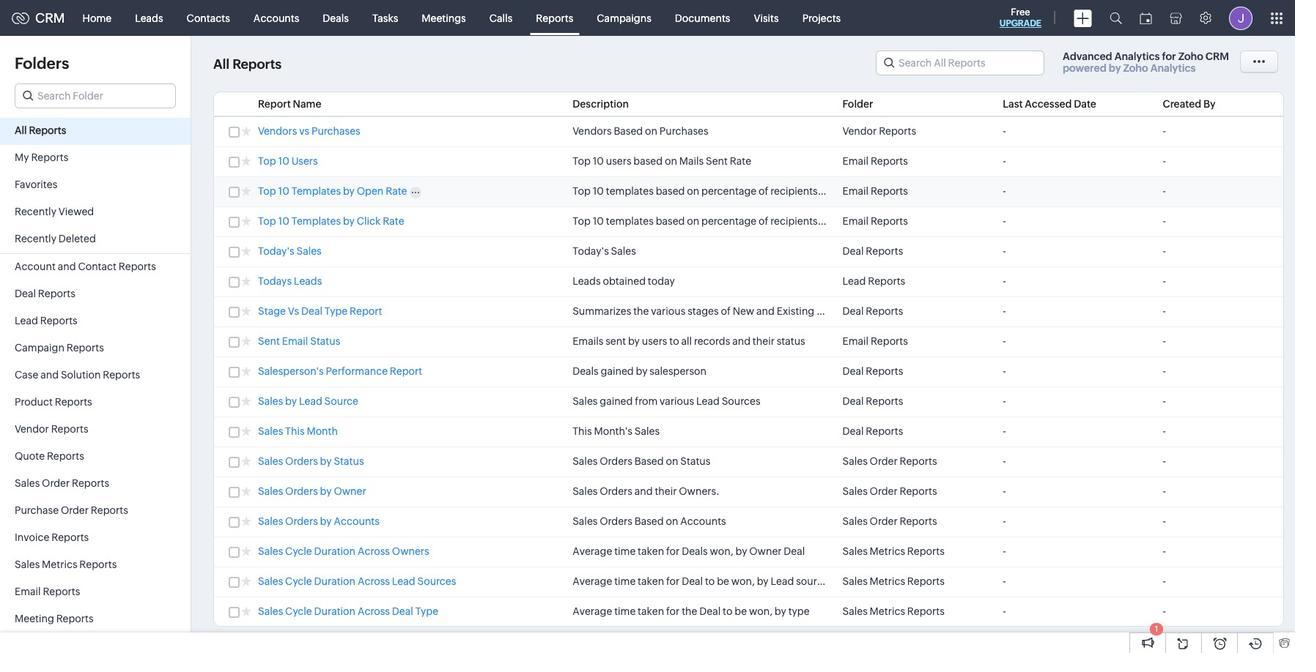 Task type: describe. For each thing, give the bounding box(es) containing it.
by up average time taken for deal to be won, by lead source
[[736, 546, 747, 558]]

taken for deals
[[638, 546, 664, 558]]

emails
[[573, 336, 604, 347]]

source
[[796, 576, 829, 588]]

orders for sales orders based on status
[[600, 456, 633, 468]]

based for status
[[635, 456, 664, 468]]

performance
[[326, 366, 388, 378]]

date
[[1074, 98, 1097, 110]]

product reports
[[15, 397, 92, 408]]

email for top 10 users based on mails sent rate
[[843, 155, 869, 167]]

summarizes the various stages of new and existing business
[[573, 306, 859, 317]]

lead down owners
[[392, 576, 415, 588]]

crm link
[[12, 10, 65, 26]]

lead up campaign
[[15, 315, 38, 327]]

email reports for top 10 templates based on percentage of recipients who have opened the email
[[843, 185, 908, 197]]

have for opened
[[843, 185, 866, 197]]

status
[[777, 336, 805, 347]]

sales orders by owner link
[[258, 486, 366, 500]]

across for lead
[[358, 576, 390, 588]]

create menu image
[[1074, 9, 1092, 27]]

top 10 users
[[258, 155, 318, 167]]

across for deal
[[358, 606, 390, 618]]

sales this month link
[[258, 426, 338, 440]]

0 vertical spatial owner
[[334, 486, 366, 498]]

vendor reports link
[[0, 417, 191, 444]]

sales orders based on accounts
[[573, 516, 726, 528]]

10 for top 10 users
[[278, 155, 289, 167]]

0 vertical spatial lead reports
[[843, 276, 905, 287]]

top for top 10 users based on mails sent rate
[[573, 155, 591, 167]]

based for top 10 templates based on percentage of recipients who have opened the email
[[656, 185, 685, 197]]

0 vertical spatial vendor
[[843, 125, 877, 137]]

top for top 10 templates based on percentage of recipients who have clicked the email
[[573, 216, 591, 227]]

by up from
[[636, 366, 648, 378]]

rate for top 10 templates by open rate
[[386, 185, 407, 197]]

metrics for average time taken for the deal to be won, by type
[[870, 606, 905, 618]]

leads link
[[123, 0, 175, 36]]

top 10 templates by open rate
[[258, 185, 407, 197]]

sales orders by accounts link
[[258, 516, 380, 530]]

deals for deals
[[323, 12, 349, 24]]

0 vertical spatial all reports
[[213, 57, 282, 72]]

sales orders and their owners.
[[573, 486, 720, 498]]

0 horizontal spatial crm
[[35, 10, 65, 26]]

tasks
[[372, 12, 398, 24]]

advanced analytics for zoho crm powered by zoho analytics
[[1063, 51, 1229, 74]]

profile element
[[1221, 0, 1262, 36]]

todays leads
[[258, 276, 322, 287]]

salesperson's performance report
[[258, 366, 422, 378]]

10 for top 10 users based on mails sent rate
[[593, 155, 604, 167]]

0 vertical spatial based
[[614, 125, 643, 137]]

powered
[[1063, 62, 1107, 74]]

1 horizontal spatial owner
[[749, 546, 782, 558]]

orders for sales orders by owner
[[285, 486, 318, 498]]

folders
[[15, 54, 69, 73]]

obtained
[[603, 276, 646, 287]]

the down obtained
[[633, 306, 649, 317]]

vendor inside 'link'
[[15, 424, 49, 435]]

2 horizontal spatial accounts
[[680, 516, 726, 528]]

time for average time taken for deal to be won, by lead source
[[614, 576, 636, 588]]

email reports for top 10 users based on mails sent rate
[[843, 155, 908, 167]]

the right opened on the top right
[[907, 185, 922, 197]]

recently for recently deleted
[[15, 233, 56, 245]]

all
[[681, 336, 692, 347]]

crm inside advanced analytics for zoho crm powered by zoho analytics
[[1206, 51, 1229, 62]]

by left the source
[[757, 576, 769, 588]]

top 10 templates by click rate
[[258, 216, 404, 227]]

orders for sales orders by status
[[285, 456, 318, 468]]

recipients for clicked
[[771, 216, 818, 227]]

top 10 users link
[[258, 155, 318, 169]]

top for top 10 users
[[258, 155, 276, 167]]

solution
[[61, 369, 101, 381]]

campaigns
[[597, 12, 652, 24]]

top 10 templates by click rate link
[[258, 216, 404, 229]]

calendar image
[[1140, 12, 1152, 24]]

sales orders based on status
[[573, 456, 711, 468]]

case and solution reports link
[[0, 363, 191, 390]]

summarizes
[[573, 306, 631, 317]]

favorites link
[[0, 172, 191, 199]]

0 horizontal spatial be
[[717, 576, 729, 588]]

1 purchases from the left
[[312, 125, 360, 137]]

rate for top 10 templates by click rate
[[383, 216, 404, 227]]

quote
[[15, 451, 45, 463]]

1 this from the left
[[285, 426, 305, 438]]

by left type
[[775, 606, 786, 618]]

average for average time taken for deals won, by owner deal
[[573, 546, 612, 558]]

top 10 templates based on percentage of recipients who have clicked the email
[[573, 216, 948, 227]]

by right created
[[1204, 98, 1216, 110]]

stage vs deal type report
[[258, 306, 382, 317]]

deal reports for deals gained by salesperson
[[843, 366, 903, 378]]

purchase order reports
[[15, 505, 128, 517]]

1 horizontal spatial users
[[642, 336, 667, 347]]

for for deal
[[666, 546, 680, 558]]

vendors for vendors vs purchases
[[258, 125, 297, 137]]

deals for deals gained by salesperson
[[573, 366, 599, 378]]

lead left the source
[[771, 576, 794, 588]]

0 vertical spatial to
[[669, 336, 679, 347]]

0 vertical spatial their
[[753, 336, 775, 347]]

home
[[83, 12, 112, 24]]

deals link
[[311, 0, 361, 36]]

2 vertical spatial won,
[[749, 606, 773, 618]]

order for sales orders based on status
[[870, 456, 898, 468]]

2 horizontal spatial to
[[723, 606, 733, 618]]

invoice reports link
[[0, 526, 191, 553]]

today
[[648, 276, 675, 287]]

upgrade
[[1000, 18, 1042, 29]]

by inside top 10 templates by click rate link
[[343, 216, 355, 227]]

created
[[1163, 98, 1202, 110]]

purchase
[[15, 505, 59, 517]]

type inside sales cycle duration across deal type link
[[415, 606, 438, 618]]

account
[[15, 261, 56, 273]]

todays
[[258, 276, 292, 287]]

1 horizontal spatial to
[[705, 576, 715, 588]]

campaign reports
[[15, 342, 104, 354]]

last
[[1003, 98, 1023, 110]]

contacts link
[[175, 0, 242, 36]]

deleted
[[58, 233, 96, 245]]

stages
[[688, 306, 719, 317]]

vendors based on purchases
[[573, 125, 709, 137]]

logo image
[[12, 12, 29, 24]]

across for owners
[[358, 546, 390, 558]]

lead reports inside lead reports link
[[15, 315, 77, 327]]

leads for leads obtained today
[[573, 276, 601, 287]]

1 vertical spatial won,
[[731, 576, 755, 588]]

recently viewed link
[[0, 199, 191, 227]]

sales cycle duration across owners link
[[258, 546, 429, 560]]

sales inside 'link'
[[258, 396, 283, 408]]

stage vs deal type report link
[[258, 306, 382, 320]]

recently deleted
[[15, 233, 96, 245]]

this month's sales
[[573, 426, 660, 438]]

0 horizontal spatial accounts
[[254, 12, 299, 24]]

deal reports for summarizes the various stages of new and existing business
[[843, 306, 903, 317]]

1
[[1155, 625, 1158, 634]]

status up owners.
[[680, 456, 711, 468]]

analytics up created
[[1151, 62, 1196, 74]]

2 today's from the left
[[573, 246, 609, 257]]

documents
[[675, 12, 730, 24]]

email for top 10 templates based on percentage of recipients who have clicked the email
[[922, 216, 948, 227]]

campaign reports link
[[0, 336, 191, 363]]

campaign
[[15, 342, 64, 354]]

top 10 users based on mails sent rate
[[573, 155, 752, 167]]

and down deleted
[[58, 261, 76, 273]]

0 vertical spatial rate
[[730, 155, 752, 167]]

duration for deal
[[314, 606, 356, 618]]

today's sales link
[[258, 246, 322, 260]]

based for top 10 users based on mails sent rate
[[634, 155, 663, 167]]

average time taken for the deal to be won, by type
[[573, 606, 810, 618]]

sales metrics reports for average time taken for the deal to be won, by type
[[843, 606, 945, 618]]

templates for click
[[292, 216, 341, 227]]

email reports up meeting reports
[[15, 586, 80, 598]]

projects link
[[791, 0, 853, 36]]

salesperson's performance report link
[[258, 366, 422, 380]]

sales order reports link
[[0, 471, 191, 498]]

0 horizontal spatial their
[[655, 486, 677, 498]]

based for accounts
[[635, 516, 664, 528]]

folder
[[843, 98, 873, 110]]

email for top 10 templates based on percentage of recipients who have clicked the email
[[843, 216, 869, 227]]

create menu element
[[1065, 0, 1101, 36]]

1 vertical spatial report
[[350, 306, 382, 317]]

templates for top 10 templates based on percentage of recipients who have opened the email
[[606, 185, 654, 197]]

who for opened
[[820, 185, 841, 197]]

open
[[357, 185, 384, 197]]

lead down salesperson at the bottom right
[[696, 396, 720, 408]]

average time taken for deal to be won, by lead source
[[573, 576, 829, 588]]

status down stage vs deal type report link on the top left of page
[[310, 336, 340, 347]]

by inside the top 10 templates by open rate link
[[343, 185, 355, 197]]

sales metrics reports for average time taken for deals won, by owner deal
[[843, 546, 945, 558]]

and down sales orders based on status
[[635, 486, 653, 498]]

leads for leads
[[135, 12, 163, 24]]

gained for deals
[[601, 366, 634, 378]]

contacts
[[187, 12, 230, 24]]

vendors for vendors based on purchases
[[573, 125, 612, 137]]

for for won,
[[666, 606, 680, 618]]

cycle for sales cycle duration across owners
[[285, 546, 312, 558]]

sales orders by status link
[[258, 456, 364, 470]]

description
[[573, 98, 629, 110]]

the down average time taken for deal to be won, by lead source
[[682, 606, 697, 618]]

account and contact reports
[[15, 261, 156, 273]]

product reports link
[[0, 390, 191, 417]]

by right sent
[[628, 336, 640, 347]]

1 horizontal spatial leads
[[294, 276, 322, 287]]

name
[[293, 98, 321, 110]]

of for clicked
[[759, 216, 769, 227]]

templates for top 10 templates based on percentage of recipients who have clicked the email
[[606, 216, 654, 227]]

vs
[[288, 306, 299, 317]]

2 vertical spatial of
[[721, 306, 731, 317]]

10 for top 10 templates based on percentage of recipients who have opened the email
[[593, 185, 604, 197]]



Task type: vqa. For each thing, say whether or not it's contained in the screenshot.


Task type: locate. For each thing, give the bounding box(es) containing it.
1 vertical spatial owner
[[749, 546, 782, 558]]

10 down top 10 users based on mails sent rate
[[593, 185, 604, 197]]

sources down records on the bottom right of the page
[[722, 396, 761, 408]]

2 templates from the top
[[606, 216, 654, 227]]

1 vertical spatial cycle
[[285, 576, 312, 588]]

0 vertical spatial recently
[[15, 206, 56, 218]]

0 vertical spatial templates
[[292, 185, 341, 197]]

email for emails sent by users to all records and their status
[[843, 336, 869, 347]]

deals inside deals link
[[323, 12, 349, 24]]

vendor reports down folder
[[843, 125, 916, 137]]

email reports
[[843, 155, 908, 167], [843, 185, 908, 197], [843, 216, 908, 227], [843, 336, 908, 347], [15, 586, 80, 598]]

0 horizontal spatial users
[[606, 155, 632, 167]]

1 horizontal spatial sent
[[706, 155, 728, 167]]

1 horizontal spatial report
[[350, 306, 382, 317]]

2 taken from the top
[[638, 576, 664, 588]]

10 down vendors based on purchases at the top of page
[[593, 155, 604, 167]]

0 horizontal spatial sent
[[258, 336, 280, 347]]

status
[[310, 336, 340, 347], [334, 456, 364, 468], [680, 456, 711, 468]]

duration inside sales cycle duration across owners link
[[314, 546, 356, 558]]

1 vertical spatial crm
[[1206, 51, 1229, 62]]

of for opened
[[759, 185, 769, 197]]

accounts down owners.
[[680, 516, 726, 528]]

3 duration from the top
[[314, 606, 356, 618]]

records
[[694, 336, 730, 347]]

1 vertical spatial sources
[[417, 576, 456, 588]]

today's up todays
[[258, 246, 294, 257]]

search image
[[1110, 12, 1122, 24]]

deals down emails
[[573, 366, 599, 378]]

all up my on the top left
[[15, 125, 27, 136]]

status down month
[[334, 456, 364, 468]]

2 purchases from the left
[[660, 125, 709, 137]]

cycle down sales cycle duration across lead sources link
[[285, 606, 312, 618]]

sources down owners
[[417, 576, 456, 588]]

1 today's sales from the left
[[258, 246, 322, 257]]

today's
[[258, 246, 294, 257], [573, 246, 609, 257]]

1 horizontal spatial this
[[573, 426, 592, 438]]

email
[[843, 155, 869, 167], [843, 185, 869, 197], [843, 216, 869, 227], [282, 336, 308, 347], [843, 336, 869, 347], [15, 586, 41, 598]]

orders for sales orders based on accounts
[[600, 516, 633, 528]]

lead
[[843, 276, 866, 287], [15, 315, 38, 327], [299, 396, 322, 408], [696, 396, 720, 408], [392, 576, 415, 588], [771, 576, 794, 588]]

time for average time taken for deals won, by owner deal
[[614, 546, 636, 558]]

2 have from the top
[[843, 216, 866, 227]]

taken down average time taken for deals won, by owner deal
[[638, 576, 664, 588]]

recently for recently viewed
[[15, 206, 56, 218]]

owners.
[[679, 486, 720, 498]]

lead inside 'link'
[[299, 396, 322, 408]]

1 horizontal spatial today's
[[573, 246, 609, 257]]

0 vertical spatial taken
[[638, 546, 664, 558]]

taken down average time taken for deal to be won, by lead source
[[638, 606, 664, 618]]

today's sales up leads obtained today
[[573, 246, 636, 257]]

1 taken from the top
[[638, 546, 664, 558]]

sales orders by accounts
[[258, 516, 380, 528]]

1 vendors from the left
[[258, 125, 297, 137]]

type
[[325, 306, 348, 317], [415, 606, 438, 618]]

average for average time taken for deal to be won, by lead source
[[573, 576, 612, 588]]

calls link
[[478, 0, 524, 36]]

created by
[[1163, 98, 1216, 110]]

source
[[324, 396, 358, 408]]

by down month
[[320, 456, 332, 468]]

0 vertical spatial based
[[634, 155, 663, 167]]

have left opened on the top right
[[843, 185, 866, 197]]

1 templates from the top
[[606, 185, 654, 197]]

0 horizontal spatial lead reports
[[15, 315, 77, 327]]

2 vertical spatial time
[[614, 606, 636, 618]]

sources
[[722, 396, 761, 408], [417, 576, 456, 588]]

all inside all reports link
[[15, 125, 27, 136]]

2 recipients from the top
[[771, 216, 818, 227]]

taken
[[638, 546, 664, 558], [638, 576, 664, 588], [638, 606, 664, 618]]

all reports link
[[0, 118, 191, 145]]

contact
[[78, 261, 117, 273]]

1 vertical spatial duration
[[314, 576, 356, 588]]

10 left the users
[[278, 155, 289, 167]]

accounts left deals link
[[254, 12, 299, 24]]

1 vertical spatial vendor
[[15, 424, 49, 435]]

order for sales orders based on accounts
[[870, 516, 898, 528]]

10 up leads obtained today
[[593, 216, 604, 227]]

by inside the sales orders by owner link
[[320, 486, 332, 498]]

for inside advanced analytics for zoho crm powered by zoho analytics
[[1162, 51, 1176, 62]]

all reports up my reports
[[15, 125, 66, 136]]

lead up business
[[843, 276, 866, 287]]

accounts up sales cycle duration across owners
[[334, 516, 380, 528]]

2 vertical spatial cycle
[[285, 606, 312, 618]]

percentage for clicked
[[702, 216, 757, 227]]

1 horizontal spatial type
[[415, 606, 438, 618]]

lead reports up campaign
[[15, 315, 77, 327]]

duration down sales orders by accounts link
[[314, 546, 356, 558]]

product
[[15, 397, 53, 408]]

metrics for average time taken for deal to be won, by lead source
[[870, 576, 905, 588]]

0 horizontal spatial vendor reports
[[15, 424, 88, 435]]

sales cycle duration across owners
[[258, 546, 429, 558]]

last accessed date
[[1003, 98, 1097, 110]]

for for by
[[666, 576, 680, 588]]

lead reports link
[[0, 309, 191, 336]]

by right powered
[[1109, 62, 1121, 74]]

0 horizontal spatial report
[[258, 98, 291, 110]]

sales orders by status
[[258, 456, 364, 468]]

10 for top 10 templates by open rate
[[278, 185, 289, 197]]

3 taken from the top
[[638, 606, 664, 618]]

2 who from the top
[[820, 216, 841, 227]]

top inside the top 10 templates by open rate link
[[258, 185, 276, 197]]

1 vertical spatial be
[[735, 606, 747, 618]]

1 vertical spatial lead reports
[[15, 315, 77, 327]]

1 horizontal spatial all
[[213, 57, 230, 72]]

2 time from the top
[[614, 576, 636, 588]]

top for top 10 templates by open rate
[[258, 185, 276, 197]]

1 duration from the top
[[314, 546, 356, 558]]

1 vertical spatial recently
[[15, 233, 56, 245]]

1 horizontal spatial today's sales
[[573, 246, 636, 257]]

1 vertical spatial deals
[[573, 366, 599, 378]]

taken for deal
[[638, 576, 664, 588]]

2 vertical spatial report
[[390, 366, 422, 378]]

templates
[[292, 185, 341, 197], [292, 216, 341, 227]]

1 horizontal spatial accounts
[[334, 516, 380, 528]]

email for top 10 templates based on percentage of recipients who have opened the email
[[843, 185, 869, 197]]

1 vertical spatial average
[[573, 576, 612, 588]]

2 vertical spatial taken
[[638, 606, 664, 618]]

2 horizontal spatial report
[[390, 366, 422, 378]]

and right records on the bottom right of the page
[[732, 336, 751, 347]]

2 today's sales from the left
[[573, 246, 636, 257]]

10 up 'today's sales' link
[[278, 216, 289, 227]]

of up the top 10 templates based on percentage of recipients who have clicked the email
[[759, 185, 769, 197]]

by inside sales orders by status link
[[320, 456, 332, 468]]

tasks link
[[361, 0, 410, 36]]

1 vertical spatial various
[[660, 396, 694, 408]]

sent email status
[[258, 336, 340, 347]]

to down average time taken for deal to be won, by lead source
[[723, 606, 733, 618]]

vendor down product
[[15, 424, 49, 435]]

Search All Reports text field
[[877, 51, 1044, 75]]

0 vertical spatial average
[[573, 546, 612, 558]]

report name
[[258, 98, 321, 110]]

sales order reports for sales orders and their owners.
[[843, 486, 937, 498]]

duration down sales cycle duration across lead sources link
[[314, 606, 356, 618]]

sales order reports
[[843, 456, 937, 468], [15, 478, 109, 490], [843, 486, 937, 498], [843, 516, 937, 528]]

vendors down description
[[573, 125, 612, 137]]

3 time from the top
[[614, 606, 636, 618]]

across up sales cycle duration across deal type
[[358, 576, 390, 588]]

gained down sent
[[601, 366, 634, 378]]

email right opened on the top right
[[924, 185, 950, 197]]

1 horizontal spatial sources
[[722, 396, 761, 408]]

sales by lead source link
[[258, 396, 358, 410]]

0 horizontal spatial zoho
[[1123, 62, 1148, 74]]

2 vertical spatial based
[[635, 516, 664, 528]]

this left month's
[[573, 426, 592, 438]]

on
[[645, 125, 658, 137], [665, 155, 677, 167], [687, 185, 700, 197], [687, 216, 700, 227], [666, 456, 678, 468], [666, 516, 678, 528]]

all reports inside all reports link
[[15, 125, 66, 136]]

cycle
[[285, 546, 312, 558], [285, 576, 312, 588], [285, 606, 312, 618]]

their
[[753, 336, 775, 347], [655, 486, 677, 498]]

email up clicked
[[843, 185, 869, 197]]

top for top 10 templates by click rate
[[258, 216, 276, 227]]

0 horizontal spatial vendors
[[258, 125, 297, 137]]

0 vertical spatial vendor reports
[[843, 125, 916, 137]]

0 vertical spatial won,
[[710, 546, 734, 558]]

2 cycle from the top
[[285, 576, 312, 588]]

month's
[[594, 426, 633, 438]]

sources for sales gained from various lead sources
[[722, 396, 761, 408]]

won, left type
[[749, 606, 773, 618]]

cycle for sales cycle duration across deal type
[[285, 606, 312, 618]]

1 percentage from the top
[[702, 185, 757, 197]]

various down salesperson at the bottom right
[[660, 396, 694, 408]]

duration for lead
[[314, 576, 356, 588]]

across down sales cycle duration across lead sources link
[[358, 606, 390, 618]]

todays leads link
[[258, 276, 322, 290]]

vendors vs purchases link
[[258, 125, 360, 139]]

quote reports link
[[0, 444, 191, 471]]

sales order reports for sales orders based on status
[[843, 456, 937, 468]]

be down average time taken for deal to be won, by lead source
[[735, 606, 747, 618]]

1 recently from the top
[[15, 206, 56, 218]]

the
[[907, 185, 922, 197], [904, 216, 920, 227], [633, 306, 649, 317], [682, 606, 697, 618]]

email reports for top 10 templates based on percentage of recipients who have clicked the email
[[843, 216, 908, 227]]

meetings
[[422, 12, 466, 24]]

percentage for opened
[[702, 185, 757, 197]]

2 templates from the top
[[292, 216, 341, 227]]

sources for sales cycle duration across lead sources
[[417, 576, 456, 588]]

0 vertical spatial cycle
[[285, 546, 312, 558]]

by left open
[[343, 185, 355, 197]]

0 vertical spatial gained
[[601, 366, 634, 378]]

2 this from the left
[[573, 426, 592, 438]]

1 recipients from the top
[[771, 185, 818, 197]]

sent
[[606, 336, 626, 347]]

be up the average time taken for the deal to be won, by type at the bottom of page
[[717, 576, 729, 588]]

salesperson
[[650, 366, 707, 378]]

templates up obtained
[[606, 216, 654, 227]]

2 across from the top
[[358, 576, 390, 588]]

rate
[[730, 155, 752, 167], [386, 185, 407, 197], [383, 216, 404, 227]]

0 horizontal spatial to
[[669, 336, 679, 347]]

0 horizontal spatial vendor
[[15, 424, 49, 435]]

orders
[[285, 456, 318, 468], [600, 456, 633, 468], [285, 486, 318, 498], [600, 486, 633, 498], [285, 516, 318, 528], [600, 516, 633, 528]]

top inside top 10 users link
[[258, 155, 276, 167]]

2 vertical spatial rate
[[383, 216, 404, 227]]

calls
[[489, 12, 513, 24]]

1 templates from the top
[[292, 185, 341, 197]]

advanced
[[1063, 51, 1113, 62]]

1 vertical spatial rate
[[386, 185, 407, 197]]

recipients for opened
[[771, 185, 818, 197]]

2 duration from the top
[[314, 576, 356, 588]]

percentage
[[702, 185, 757, 197], [702, 216, 757, 227]]

lead left source
[[299, 396, 322, 408]]

orders down this month's sales
[[600, 456, 633, 468]]

for down average time taken for deals won, by owner deal
[[666, 576, 680, 588]]

deal reports for today's sales
[[843, 246, 903, 257]]

vendors left vs
[[258, 125, 297, 137]]

0 vertical spatial crm
[[35, 10, 65, 26]]

by down the sales orders by owner link
[[320, 516, 332, 528]]

sales order reports for sales orders based on accounts
[[843, 516, 937, 528]]

2 average from the top
[[573, 576, 612, 588]]

documents link
[[663, 0, 742, 36]]

analytics down calendar icon
[[1115, 51, 1160, 62]]

cycle down sales orders by accounts link
[[285, 546, 312, 558]]

and right 'new'
[[757, 306, 775, 317]]

0 vertical spatial recipients
[[771, 185, 818, 197]]

orders for sales orders and their owners.
[[600, 486, 633, 498]]

orders for sales orders by accounts
[[285, 516, 318, 528]]

email reports link
[[0, 580, 191, 607]]

1 have from the top
[[843, 185, 866, 197]]

1 who from the top
[[820, 185, 841, 197]]

email reports up clicked
[[843, 185, 908, 197]]

0 vertical spatial deals
[[323, 12, 349, 24]]

the right clicked
[[904, 216, 920, 227]]

1 time from the top
[[614, 546, 636, 558]]

sales gained from various lead sources
[[573, 396, 761, 408]]

2 percentage from the top
[[702, 216, 757, 227]]

3 average from the top
[[573, 606, 612, 618]]

templates down top 10 users based on mails sent rate
[[606, 185, 654, 197]]

users
[[606, 155, 632, 167], [642, 336, 667, 347]]

purchase order reports link
[[0, 498, 191, 526]]

2 vertical spatial duration
[[314, 606, 356, 618]]

2 vendors from the left
[[573, 125, 612, 137]]

crm down the profile icon
[[1206, 51, 1229, 62]]

meeting reports
[[15, 614, 94, 625]]

0 vertical spatial various
[[651, 306, 686, 317]]

1 vertical spatial all
[[15, 125, 27, 136]]

cycle down sales cycle duration across owners link
[[285, 576, 312, 588]]

vendor reports down product reports
[[15, 424, 88, 435]]

various down today at the top right of page
[[651, 306, 686, 317]]

and right case
[[40, 369, 59, 381]]

1 across from the top
[[358, 546, 390, 558]]

Search Folder text field
[[15, 84, 175, 108]]

today's up leads obtained today
[[573, 246, 609, 257]]

orders down sales orders by status link
[[285, 486, 318, 498]]

their left owners.
[[655, 486, 677, 498]]

0 horizontal spatial owner
[[334, 486, 366, 498]]

0 vertical spatial templates
[[606, 185, 654, 197]]

by inside advanced analytics for zoho crm powered by zoho analytics
[[1109, 62, 1121, 74]]

0 vertical spatial duration
[[314, 546, 356, 558]]

type down owners
[[415, 606, 438, 618]]

1 vertical spatial vendor reports
[[15, 424, 88, 435]]

orders down the sales orders by owner link
[[285, 516, 318, 528]]

cycle for sales cycle duration across lead sources
[[285, 576, 312, 588]]

0 vertical spatial users
[[606, 155, 632, 167]]

1 vertical spatial their
[[655, 486, 677, 498]]

taken for the
[[638, 606, 664, 618]]

1 vertical spatial all reports
[[15, 125, 66, 136]]

top 10 templates based on percentage of recipients who have opened the email
[[573, 185, 950, 197]]

top inside top 10 templates by click rate link
[[258, 216, 276, 227]]

2 vertical spatial based
[[656, 216, 685, 227]]

1 horizontal spatial vendor reports
[[843, 125, 916, 137]]

2 horizontal spatial deals
[[682, 546, 708, 558]]

1 vertical spatial based
[[635, 456, 664, 468]]

meeting reports link
[[0, 607, 191, 634]]

1 vertical spatial to
[[705, 576, 715, 588]]

10 for top 10 templates based on percentage of recipients who have clicked the email
[[593, 216, 604, 227]]

recently viewed
[[15, 206, 94, 218]]

free upgrade
[[1000, 7, 1042, 29]]

email for top 10 templates based on percentage of recipients who have opened the email
[[924, 185, 950, 197]]

email reports for emails sent by users to all records and their status
[[843, 336, 908, 347]]

report left name
[[258, 98, 291, 110]]

new
[[733, 306, 754, 317]]

2 horizontal spatial leads
[[573, 276, 601, 287]]

1 today's from the left
[[258, 246, 294, 257]]

by up sales orders by accounts
[[320, 486, 332, 498]]

2 vertical spatial deals
[[682, 546, 708, 558]]

3 cycle from the top
[[285, 606, 312, 618]]

recipients
[[771, 185, 818, 197], [771, 216, 818, 227]]

zoho
[[1179, 51, 1204, 62], [1123, 62, 1148, 74]]

opened
[[868, 185, 905, 197]]

3 across from the top
[[358, 606, 390, 618]]

1 vertical spatial users
[[642, 336, 667, 347]]

deals up average time taken for deal to be won, by lead source
[[682, 546, 708, 558]]

who for clicked
[[820, 216, 841, 227]]

duration inside sales cycle duration across deal type link
[[314, 606, 356, 618]]

templates
[[606, 185, 654, 197], [606, 216, 654, 227]]

0 vertical spatial all
[[213, 57, 230, 72]]

average time taken for deals won, by owner deal
[[573, 546, 805, 558]]

0 horizontal spatial this
[[285, 426, 305, 438]]

1 vertical spatial across
[[358, 576, 390, 588]]

purchases right vs
[[312, 125, 360, 137]]

my reports link
[[0, 145, 191, 172]]

meeting
[[15, 614, 54, 625]]

recently
[[15, 206, 56, 218], [15, 233, 56, 245]]

orders down sales this month link
[[285, 456, 318, 468]]

by left click
[[343, 216, 355, 227]]

email up meeting
[[15, 586, 41, 598]]

zoho up created by
[[1179, 51, 1204, 62]]

vendor reports inside vendor reports 'link'
[[15, 424, 88, 435]]

0 vertical spatial type
[[325, 306, 348, 317]]

sales cycle duration across lead sources link
[[258, 576, 456, 590]]

1 vertical spatial templates
[[606, 216, 654, 227]]

owner up average time taken for deal to be won, by lead source
[[749, 546, 782, 558]]

orders down sales orders based on status
[[600, 486, 633, 498]]

invoice
[[15, 532, 49, 544]]

by inside sales orders by accounts link
[[320, 516, 332, 528]]

based for top 10 templates based on percentage of recipients who have clicked the email
[[656, 216, 685, 227]]

duration inside sales cycle duration across lead sources link
[[314, 576, 356, 588]]

free
[[1011, 7, 1030, 18]]

type right the vs at the left of page
[[325, 306, 348, 317]]

2 vertical spatial across
[[358, 606, 390, 618]]

email right clicked
[[922, 216, 948, 227]]

0 vertical spatial email
[[924, 185, 950, 197]]

reports link
[[524, 0, 585, 36]]

average for average time taken for the deal to be won, by type
[[573, 606, 612, 618]]

duration for owners
[[314, 546, 356, 558]]

by inside sales by lead source 'link'
[[285, 396, 297, 408]]

all reports down accounts link
[[213, 57, 282, 72]]

metrics
[[870, 546, 905, 558], [42, 559, 77, 571], [870, 576, 905, 588], [870, 606, 905, 618]]

1 average from the top
[[573, 546, 612, 558]]

who left opened on the top right
[[820, 185, 841, 197]]

all down contacts
[[213, 57, 230, 72]]

email down the vs at the left of page
[[282, 336, 308, 347]]

their left status on the bottom
[[753, 336, 775, 347]]

0 vertical spatial report
[[258, 98, 291, 110]]

my
[[15, 152, 29, 163]]

search element
[[1101, 0, 1131, 36]]

top for top 10 templates based on percentage of recipients who have opened the email
[[573, 185, 591, 197]]

duration
[[314, 546, 356, 558], [314, 576, 356, 588], [314, 606, 356, 618]]

templates down the users
[[292, 185, 341, 197]]

gained for sales
[[600, 396, 633, 408]]

type inside stage vs deal type report link
[[325, 306, 348, 317]]

deal reports for sales gained from various lead sources
[[843, 396, 903, 408]]

vendor reports
[[843, 125, 916, 137], [15, 424, 88, 435]]

deal reports inside 'deal reports' link
[[15, 288, 75, 300]]

deal reports for this month's sales
[[843, 426, 903, 438]]

sales metrics reports for average time taken for deal to be won, by lead source
[[843, 576, 945, 588]]

1 horizontal spatial zoho
[[1179, 51, 1204, 62]]

lead reports up business
[[843, 276, 905, 287]]

metrics for average time taken for deals won, by owner deal
[[870, 546, 905, 558]]

order for sales orders and their owners.
[[870, 486, 898, 498]]

0 horizontal spatial today's
[[258, 246, 294, 257]]

0 horizontal spatial type
[[325, 306, 348, 317]]

email reports up opened on the top right
[[843, 155, 908, 167]]

templates for open
[[292, 185, 341, 197]]

who left clicked
[[820, 216, 841, 227]]

1 cycle from the top
[[285, 546, 312, 558]]

1 vertical spatial percentage
[[702, 216, 757, 227]]

0 vertical spatial sources
[[722, 396, 761, 408]]

1 vertical spatial email
[[922, 216, 948, 227]]

visits
[[754, 12, 779, 24]]

have for clicked
[[843, 216, 866, 227]]

0 vertical spatial percentage
[[702, 185, 757, 197]]

2 vertical spatial average
[[573, 606, 612, 618]]

won,
[[710, 546, 734, 558], [731, 576, 755, 588], [749, 606, 773, 618]]

10 for top 10 templates by click rate
[[278, 216, 289, 227]]

sales
[[296, 246, 322, 257], [611, 246, 636, 257], [258, 396, 283, 408], [573, 396, 598, 408], [258, 426, 283, 438], [635, 426, 660, 438], [258, 456, 283, 468], [573, 456, 598, 468], [843, 456, 868, 468], [15, 478, 40, 490], [258, 486, 283, 498], [573, 486, 598, 498], [843, 486, 868, 498], [258, 516, 283, 528], [573, 516, 598, 528], [843, 516, 868, 528], [258, 546, 283, 558], [843, 546, 868, 558], [15, 559, 40, 571], [258, 576, 283, 588], [843, 576, 868, 588], [258, 606, 283, 618], [843, 606, 868, 618]]

1 horizontal spatial their
[[753, 336, 775, 347]]

0 horizontal spatial today's sales
[[258, 246, 322, 257]]

2 recently from the top
[[15, 233, 56, 245]]

favorites
[[15, 179, 57, 191]]

month
[[307, 426, 338, 438]]

of down top 10 templates based on percentage of recipients who have opened the email
[[759, 216, 769, 227]]

time for average time taken for the deal to be won, by type
[[614, 606, 636, 618]]

profile image
[[1229, 6, 1253, 30]]

orders down sales orders and their owners. on the bottom of page
[[600, 516, 633, 528]]



